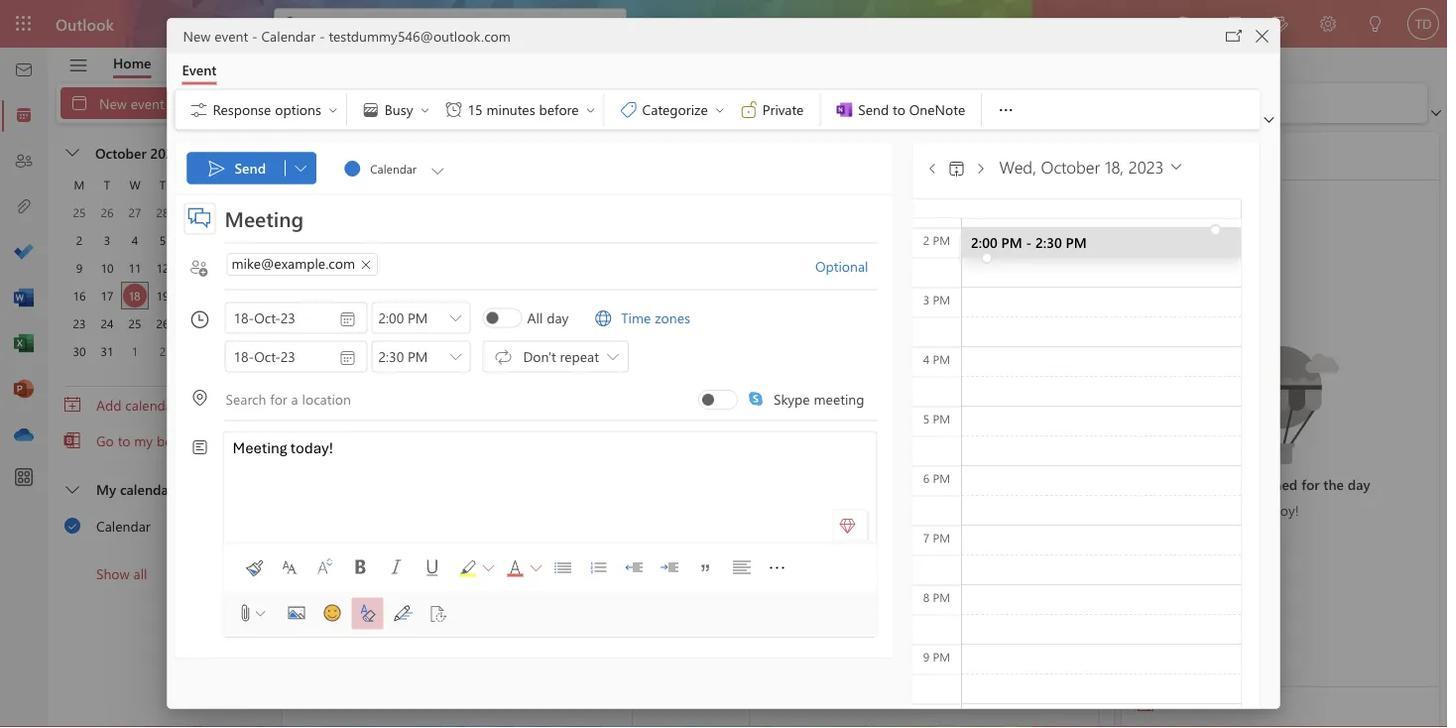 Task type: vqa. For each thing, say whether or not it's contained in the screenshot.


Task type: locate. For each thing, give the bounding box(es) containing it.
18 inside agenda view "section"
[[1182, 144, 1198, 167]]

3 inside document
[[924, 291, 930, 307]]

all
[[527, 309, 543, 327]]

tuesday element
[[93, 171, 121, 198]]

6 inside button
[[187, 232, 194, 248]]

formatting options. list box
[[236, 544, 865, 592]]

4 for 4
[[132, 232, 138, 248]]

1 horizontal spatial 1 button
[[234, 200, 258, 224]]

 left 
[[714, 104, 726, 116]]

0 horizontal spatial -
[[252, 27, 258, 45]]

0 vertical spatial 26
[[101, 204, 114, 220]]

9 up 10 pm
[[924, 648, 930, 664]]

1 testdummy2 from the top
[[449, 331, 518, 346]]


[[1138, 700, 1154, 715]]

wed, right 18,
[[1138, 144, 1177, 167]]

2 am from the top
[[427, 417, 445, 433]]

05 right 9 pm
[[992, 647, 1007, 665]]

insert emojis and gifs image
[[316, 598, 348, 629]]

0 vertical spatial 30 button
[[206, 200, 230, 224]]

0 horizontal spatial 28 button
[[151, 200, 175, 224]]

1 vertical spatial to
[[118, 431, 130, 450]]


[[1226, 28, 1243, 44]]

30 button down saturday element
[[206, 200, 230, 224]]

 inside  busy 
[[419, 104, 431, 116]]

0 vertical spatial day
[[547, 309, 569, 327]]

2 10 am testdummy2 from the top
[[411, 417, 518, 433]]

1 horizontal spatial 28 button
[[206, 312, 230, 335]]

cell for 21
[[177, 282, 204, 310]]

1 vertical spatial 
[[338, 309, 358, 329]]

1 vertical spatial testdummy2
[[449, 417, 518, 433]]

6 inside 'wed, october 18, 2023' document
[[924, 470, 930, 486]]

9
[[76, 260, 83, 276], [924, 648, 930, 664]]

03 up end time "text box" in the left of the page
[[408, 301, 423, 319]]

6 for 6 pm
[[924, 470, 930, 486]]

1 vertical spatial 5
[[243, 343, 249, 359]]

wednesday
[[524, 188, 584, 203]]

31 down editor icon
[[408, 647, 423, 665]]

24
[[101, 316, 114, 331]]

5 up 12 "button"
[[160, 232, 166, 248]]

 inside wed, october 18, 2023 
[[1168, 158, 1185, 174]]

0 horizontal spatial 26 button
[[95, 200, 119, 224]]

 for 1st repeating event image from the bottom of the application containing wed, 18 oct
[[489, 417, 505, 433]]

0 horizontal spatial 8
[[243, 232, 249, 248]]

25 button
[[67, 200, 91, 224], [123, 312, 147, 335]]


[[784, 93, 804, 113]]

1 vertical spatial 1 button
[[123, 339, 147, 363]]

onenote
[[910, 100, 966, 118]]

pm
[[933, 232, 951, 247], [1001, 234, 1022, 252], [1066, 234, 1087, 252], [933, 291, 951, 307], [933, 351, 951, 366], [933, 410, 951, 426], [933, 470, 951, 486], [933, 529, 951, 545], [933, 589, 951, 605], [933, 648, 951, 664], [937, 708, 954, 724]]

0 horizontal spatial 05
[[641, 301, 656, 319]]

1 button
[[234, 200, 258, 224], [123, 339, 147, 363]]

02 down decrease indent image
[[641, 647, 656, 665]]

testdummy2 for 1st repeating event image from the bottom of the application containing wed, 18 oct
[[449, 417, 518, 433]]

0 horizontal spatial 29 button
[[179, 200, 202, 224]]

2 horizontal spatial 30
[[291, 647, 306, 665]]


[[489, 331, 505, 346], [494, 347, 514, 366], [489, 417, 505, 433]]

0 horizontal spatial 18
[[129, 288, 141, 304]]

pm up 10 pm
[[933, 648, 951, 664]]

week
[[358, 94, 390, 112]]

0 horizontal spatial 30 button
[[67, 339, 91, 363]]

skype meeting image
[[702, 394, 714, 406]]

6 up the 7 pm
[[924, 470, 930, 486]]

1 vertical spatial 26
[[156, 316, 169, 331]]

1 horizontal spatial 28
[[212, 316, 225, 331]]

1 horizontal spatial 2
[[160, 343, 166, 359]]

 for start time text field
[[338, 309, 358, 329]]

mail image
[[14, 61, 34, 80]]

application
[[0, 0, 1448, 727]]

0 horizontal spatial day
[[547, 309, 569, 327]]

2 s from the left
[[243, 177, 249, 193]]

 button left bullets (⌘+.) image
[[529, 552, 543, 584]]

0 vertical spatial 6
[[187, 232, 194, 248]]

26 button down 19 at the left of the page
[[151, 312, 175, 335]]

cell for 5
[[204, 337, 232, 365]]

2 testdummy2 from the top
[[449, 417, 518, 433]]

w
[[129, 177, 141, 193]]

show all
[[96, 564, 147, 583]]

13 left skype at the bottom
[[758, 387, 773, 406]]

repeating event image
[[489, 327, 505, 350], [489, 413, 505, 437]]

pm for 9 pm
[[933, 648, 951, 664]]

0 horizontal spatial  button
[[482, 552, 496, 584]]

2 repeating event image from the top
[[489, 413, 505, 437]]

2 left 2:00
[[924, 232, 930, 247]]

1 vertical spatial 28 button
[[206, 312, 230, 335]]

1 vertical spatial oct
[[1003, 214, 1024, 233]]


[[444, 100, 464, 119]]


[[594, 308, 614, 328]]

- left 2:30
[[1026, 234, 1032, 252]]

None field
[[343, 152, 449, 184]]

skype
[[774, 390, 810, 408]]

0 horizontal spatial 4
[[132, 232, 138, 248]]

- for 2:00
[[1026, 234, 1032, 252]]

1 vertical spatial 25 button
[[123, 312, 147, 335]]

0 vertical spatial 
[[491, 93, 511, 113]]

new group
[[61, 83, 672, 123]]

 right before
[[585, 104, 597, 116]]

options
[[275, 100, 321, 118]]

0 vertical spatial 18
[[1182, 144, 1198, 167]]

27 button down 13 button
[[179, 312, 202, 335]]

2:30
[[1035, 234, 1062, 252]]

wednesday element
[[121, 171, 149, 198]]

Start time text field
[[373, 303, 445, 333]]

 right 18,
[[1168, 158, 1185, 174]]


[[996, 100, 1016, 119]]

0 vertical spatial 8
[[243, 232, 249, 248]]

send
[[859, 100, 889, 118], [235, 159, 266, 177]]

0 vertical spatial 03
[[408, 301, 423, 319]]

 button for end time "text box" in the left of the page
[[445, 342, 467, 371]]

3 pm
[[924, 291, 951, 307]]

10 pm
[[920, 708, 954, 724]]

 button
[[1221, 22, 1249, 50]]

0 horizontal spatial 26
[[101, 204, 114, 220]]

1 horizontal spatial 31
[[408, 647, 423, 665]]

editor image
[[387, 598, 419, 629]]

21 left the 6 pm
[[875, 474, 890, 492]]

meeting
[[233, 438, 287, 457]]

04
[[524, 301, 539, 319], [875, 647, 890, 665]]

0 horizontal spatial 22
[[240, 288, 253, 304]]

tab list containing home
[[98, 48, 286, 78]]

 button
[[1130, 692, 1162, 723]]

8 pm
[[924, 589, 951, 605]]

 left start time text field
[[338, 309, 358, 329]]

8 down the 7 pm
[[924, 589, 930, 605]]

pm down 1 oct
[[1001, 234, 1022, 252]]

0 vertical spatial 29
[[184, 204, 197, 220]]

9 inside 'wed, october 18, 2023' document
[[924, 648, 930, 664]]

1 horizontal spatial october
[[1041, 155, 1101, 177]]

wed, october 18, 2023 dialog
[[0, 0, 1448, 727]]

30 button left 31 button on the left of page
[[67, 339, 91, 363]]

3 inside button
[[104, 232, 110, 248]]

8 button
[[234, 228, 258, 252]]

 button
[[382, 140, 414, 172]]

october inside button
[[95, 143, 146, 162]]

12 button
[[151, 256, 175, 280]]

pm left 2:00
[[933, 232, 951, 247]]

pm down 4 pm
[[933, 410, 951, 426]]

03
[[408, 301, 423, 319], [758, 647, 773, 665]]

7 inside 'wed, october 18, 2023' document
[[924, 529, 930, 545]]

underline (⌘+u) image
[[416, 552, 448, 584]]

numbering (⌘+/) image
[[583, 552, 615, 584]]

calendar
[[261, 27, 316, 45], [96, 517, 150, 535]]

october up tuesday element
[[95, 143, 146, 162]]

0 horizontal spatial s
[[215, 177, 221, 193]]

0 horizontal spatial wed,
[[1000, 155, 1037, 177]]

october 2023
[[95, 143, 181, 162]]

0 horizontal spatial 27
[[129, 204, 141, 220]]

25
[[73, 204, 86, 220], [291, 214, 306, 233], [129, 316, 141, 331], [524, 560, 539, 579]]

29 down the 22 button
[[240, 316, 253, 331]]

repeating event image down all day image
[[489, 327, 505, 350]]

2 t from the left
[[160, 177, 166, 193]]

event
[[215, 27, 248, 45]]

8 inside button
[[243, 232, 249, 248]]

5 down the 22 button
[[243, 343, 249, 359]]

m
[[74, 177, 85, 193]]

to right 
[[893, 100, 906, 118]]

1 horizontal spatial wed,
[[1138, 144, 1177, 167]]

1  button from the left
[[482, 552, 496, 584]]

28
[[156, 204, 169, 220], [212, 316, 225, 331], [875, 560, 890, 579]]

9 pm
[[924, 648, 951, 664]]

1 horizontal spatial s
[[243, 177, 249, 193]]

to
[[893, 100, 906, 118], [118, 431, 130, 450]]

0 vertical spatial send
[[859, 100, 889, 118]]

all day image
[[487, 312, 499, 324]]

29 button
[[179, 200, 202, 224], [234, 312, 258, 335]]

friday element
[[177, 171, 204, 198]]

28 button
[[151, 200, 175, 224], [206, 312, 230, 335]]

1 10 am testdummy2 from the top
[[411, 331, 518, 346]]

10 am testdummy2 for 1st repeating event image from the bottom of the application containing wed, 18 oct
[[411, 417, 518, 433]]

repeating event image
[[489, 240, 505, 264]]

05 right  on the left top of the page
[[641, 301, 656, 319]]

list box
[[49, 470, 275, 591]]

meet
[[1082, 13, 1114, 32]]


[[864, 93, 884, 113]]

25 sep
[[291, 214, 332, 233]]

 left month
[[491, 93, 511, 113]]

1 horizontal spatial 03
[[758, 647, 773, 665]]

1 horizontal spatial 04
[[875, 647, 890, 665]]

1 horizontal spatial day
[[1348, 475, 1371, 494]]

pm for 6 pm
[[933, 470, 951, 486]]

0 vertical spatial 2 button
[[67, 228, 91, 252]]

 print
[[864, 93, 917, 113]]

1 vertical spatial 30
[[73, 343, 86, 359]]

0 vertical spatial 10 am testdummy2
[[411, 331, 518, 346]]

0 horizontal spatial 27 button
[[123, 200, 147, 224]]

to inside button
[[893, 100, 906, 118]]

am down search for a location field
[[427, 417, 445, 433]]

1 am from the top
[[427, 331, 445, 346]]

9 inside 9 button
[[76, 260, 83, 276]]

mike@example.com button
[[227, 253, 378, 276]]

wed, for wed, october 18, 2023 
[[1000, 155, 1037, 177]]

 button left all day image
[[445, 303, 467, 333]]

font size image
[[309, 552, 341, 584]]

0 horizontal spatial send
[[235, 159, 266, 177]]

 left don't
[[494, 347, 514, 366]]

3 left 4 button
[[104, 232, 110, 248]]


[[240, 147, 252, 159]]

1 horizontal spatial 5
[[243, 343, 249, 359]]

30 down "insert pictures inline"
[[291, 647, 306, 665]]

0 vertical spatial 23
[[73, 316, 86, 331]]


[[64, 397, 80, 413]]

wed, for wed, 18 oct
[[1138, 144, 1177, 167]]

 up 'tuesday'
[[428, 160, 448, 180]]

1  button from the top
[[445, 303, 467, 333]]

testdummy2 down search for a location field
[[449, 417, 518, 433]]

1 vertical spatial 4
[[924, 351, 930, 366]]


[[189, 100, 209, 119]]

 for 1st repeating event image from the top of the application containing wed, 18 oct
[[489, 331, 505, 346]]

am
[[427, 331, 445, 346], [427, 417, 445, 433]]

1 horizontal spatial 2023
[[1129, 155, 1165, 177]]

repeating event image up "add a description or attach documents, press alt+f10 to exit" 'text box'
[[489, 413, 505, 437]]

0 horizontal spatial t
[[104, 177, 110, 193]]

0 horizontal spatial 2
[[76, 232, 83, 248]]

work
[[322, 94, 354, 112]]

 button
[[973, 150, 989, 182]]

Start date text field
[[226, 303, 367, 333]]

- up work
[[319, 27, 325, 45]]

share group
[[774, 83, 928, 123]]

6 pm
[[924, 470, 951, 486]]

0 vertical spatial repeating event image
[[489, 327, 505, 350]]

pm down the 6 pm
[[933, 529, 951, 545]]

pm down the 7 pm
[[933, 589, 951, 605]]

help button
[[227, 48, 285, 78]]

options group
[[351, 90, 600, 129]]

am up search for a location field
[[427, 331, 445, 346]]

1 horizontal spatial 26
[[156, 316, 169, 331]]


[[190, 308, 210, 328]]

31 down 24
[[101, 343, 114, 359]]

pm down 9 pm
[[937, 708, 954, 724]]

0 horizontal spatial 2023
[[150, 143, 181, 162]]

0 vertical spatial 29 button
[[179, 200, 202, 224]]

1 horizontal spatial 9
[[924, 648, 930, 664]]

t right wednesday element
[[160, 177, 166, 193]]

tab list
[[98, 48, 286, 78]]

30 left 31 button on the left of page
[[73, 343, 86, 359]]

Invite attendees text field
[[225, 253, 803, 280]]

0 horizontal spatial 23
[[73, 316, 86, 331]]

1 vertical spatial 26 button
[[151, 312, 175, 335]]

23 inside button
[[73, 316, 86, 331]]

2 horizontal spatial 27
[[758, 560, 773, 579]]

 inside " 15 minutes before "
[[585, 104, 597, 116]]

monday element
[[65, 171, 93, 198]]

1 horizontal spatial 15
[[468, 100, 483, 118]]

s
[[215, 177, 221, 193], [243, 177, 249, 193]]

18 right 17 button
[[129, 288, 141, 304]]

2  button from the top
[[445, 342, 467, 371]]

 down all day image
[[489, 331, 505, 346]]


[[840, 517, 856, 533]]

cell left the 21 button
[[177, 282, 204, 310]]

1 button right 31 button on the left of page
[[123, 339, 147, 363]]

cell down the 
[[204, 337, 232, 365]]

 button for highlight image in the left bottom of the page
[[482, 552, 496, 584]]

1 vertical spatial 27
[[184, 316, 197, 331]]

t for thursday element
[[160, 177, 166, 193]]

0 vertical spatial 9
[[76, 260, 83, 276]]

none field containing 
[[343, 152, 449, 184]]

10 down 9 pm
[[920, 708, 933, 724]]

30 for 30 button to the bottom
[[73, 343, 86, 359]]

 private
[[739, 100, 804, 119]]

4 inside 'wed, october 18, 2023' document
[[924, 351, 930, 366]]

calendar up help
[[261, 27, 316, 45]]

6 for 6
[[187, 232, 194, 248]]

1 horizontal spatial 3
[[924, 291, 930, 307]]

the
[[1324, 475, 1345, 494]]

11 button
[[123, 256, 147, 280]]

1 vertical spatial 02
[[641, 647, 656, 665]]

0 vertical spatial am
[[427, 331, 445, 346]]

nov
[[536, 647, 561, 665]]

response
[[213, 100, 271, 118]]

to right go
[[118, 431, 130, 450]]

18 right 18,
[[1182, 144, 1198, 167]]

27 down wednesday element
[[129, 204, 141, 220]]


[[1265, 114, 1275, 124], [65, 146, 79, 160], [295, 162, 307, 174], [450, 312, 462, 324], [450, 351, 462, 363], [65, 483, 79, 497], [483, 562, 495, 574], [530, 562, 542, 574]]

7 right 6 button
[[215, 232, 222, 248]]

word image
[[14, 289, 34, 309]]

3 button
[[95, 228, 119, 252]]

pm left 08
[[933, 291, 951, 307]]

to inside button
[[118, 431, 130, 450]]

meeting today!
[[233, 438, 334, 457]]

7 inside 7 button
[[215, 232, 222, 248]]

18
[[1182, 144, 1198, 167], [129, 288, 141, 304]]

october left 18,
[[1041, 155, 1101, 177]]

0 horizontal spatial 02
[[291, 301, 306, 319]]

8 inside document
[[924, 589, 930, 605]]

2  button from the left
[[529, 552, 543, 584]]

28 button down the 21 button
[[206, 312, 230, 335]]

quote image
[[690, 552, 722, 584]]

28 button down thursday element
[[151, 200, 175, 224]]

hide formatting options image
[[352, 598, 384, 629]]

0 vertical spatial 5
[[160, 232, 166, 248]]

2023 right 18,
[[1129, 155, 1165, 177]]

21 left the 22 button
[[212, 288, 225, 304]]

17 button
[[95, 284, 119, 308]]

 for end time "text box" in the left of the page
[[338, 348, 358, 367]]

sunday
[[992, 188, 1030, 203]]

23 left font size image
[[291, 560, 306, 579]]

pm for 2 pm
[[933, 232, 951, 247]]

9 up "16" button
[[76, 260, 83, 276]]

0 vertical spatial 30
[[212, 204, 225, 220]]

t right monday "element"
[[104, 177, 110, 193]]

 inside new group
[[491, 93, 511, 113]]

1 vertical spatial 29
[[240, 316, 253, 331]]

wed, inside document
[[1000, 155, 1037, 177]]

 button left font color image
[[482, 552, 496, 584]]

day inside nothing planned for the day enjoy!
[[1348, 475, 1371, 494]]

2 horizontal spatial -
[[1026, 234, 1032, 252]]

05
[[641, 301, 656, 319], [992, 647, 1007, 665]]

 categorize 
[[619, 100, 726, 119]]

1 horizontal spatial calendar
[[261, 27, 316, 45]]

 left end time "text box" in the left of the page
[[338, 348, 358, 367]]

 button up search for a location field
[[445, 342, 467, 371]]

pm for 4 pm
[[933, 351, 951, 366]]

0 horizontal spatial 13
[[184, 260, 197, 276]]

10 am testdummy2 down search for a location field
[[411, 417, 518, 433]]

7
[[215, 232, 222, 248], [924, 529, 930, 545]]

4 down 3 pm
[[924, 351, 930, 366]]

1 vertical spatial 29 button
[[234, 312, 258, 335]]

to for send
[[893, 100, 906, 118]]

27 down 13 button
[[184, 316, 197, 331]]

list box containing my calendars
[[49, 470, 275, 591]]

0 vertical spatial 5 button
[[151, 228, 175, 252]]

23 down "16" button
[[73, 316, 86, 331]]

3 for 3
[[104, 232, 110, 248]]

0 vertical spatial 4
[[132, 232, 138, 248]]

 button up monday
[[285, 152, 317, 184]]

25 button down '18' button
[[123, 312, 147, 335]]

26 button up 3 button
[[95, 200, 119, 224]]

0 vertical spatial oct
[[1203, 144, 1229, 167]]

cell
[[204, 254, 232, 282], [177, 282, 204, 310], [204, 337, 232, 365]]

align left image
[[726, 552, 758, 584]]

wed, inside agenda view "section"
[[1138, 144, 1177, 167]]

application containing wed, 18 oct
[[0, 0, 1448, 727]]

view
[[182, 54, 211, 72]]

sep
[[310, 214, 332, 233]]

2
[[924, 232, 930, 247], [76, 232, 83, 248], [160, 343, 166, 359]]

27 button down wednesday element
[[123, 200, 147, 224]]

5 pm
[[924, 410, 951, 426]]

15 right 
[[468, 100, 483, 118]]

highlight image
[[452, 553, 484, 584]]

25 button down m
[[67, 200, 91, 224]]

4 inside 4 button
[[132, 232, 138, 248]]

0 vertical spatial testdummy2
[[449, 331, 518, 346]]

0 horizontal spatial 29
[[184, 204, 197, 220]]

04 left 9 pm
[[875, 647, 890, 665]]

1 t from the left
[[104, 177, 110, 193]]

outlook
[[56, 13, 114, 34]]

9 for 9
[[76, 260, 83, 276]]

2 button up calendar
[[151, 339, 175, 363]]

1
[[243, 204, 249, 220], [992, 214, 999, 233], [132, 343, 138, 359], [524, 647, 532, 665]]

event button
[[167, 54, 232, 85]]

26 up 3 button
[[101, 204, 114, 220]]

1 s from the left
[[215, 177, 221, 193]]

more apps image
[[14, 468, 34, 488]]

Search for a location field
[[225, 382, 695, 413]]

increase indent image
[[654, 552, 686, 584]]

send to onenote button
[[825, 94, 978, 125]]

18 cell
[[121, 282, 149, 310]]

 button for font color image
[[529, 552, 543, 584]]

1 horizontal spatial  button
[[529, 552, 543, 584]]

8 for 8
[[243, 232, 249, 248]]

bold (⌘+b) image
[[345, 552, 377, 584]]

s right f
[[215, 177, 221, 193]]

4 right 3 button
[[132, 232, 138, 248]]

0 horizontal spatial 15
[[240, 260, 253, 276]]

10 down 3 button
[[101, 260, 114, 276]]

4 for 4 pm
[[924, 351, 930, 366]]



Task type: describe. For each thing, give the bounding box(es) containing it.
week
[[435, 94, 469, 112]]

29 for bottom 29 button
[[240, 316, 253, 331]]

thursday
[[641, 188, 688, 203]]

Repeat: field
[[517, 347, 627, 367]]

2:00
[[971, 234, 997, 252]]

0 horizontal spatial 2 button
[[67, 228, 91, 252]]

 inside 'wed, october 18, 2023' document
[[494, 347, 514, 366]]

send to onenote
[[859, 100, 966, 118]]

 button
[[987, 90, 1026, 129]]

15 inside " 15 minutes before "
[[468, 100, 483, 118]]

29 for top 29 button
[[184, 204, 197, 220]]

7 pm
[[924, 529, 951, 545]]

today!
[[291, 438, 334, 457]]

23 button
[[67, 312, 91, 335]]

1 horizontal spatial -
[[319, 27, 325, 45]]

files image
[[14, 197, 34, 217]]

25 down '18' button
[[129, 316, 141, 331]]

1 vertical spatial 31
[[408, 647, 423, 665]]

optional
[[816, 257, 869, 275]]

add
[[96, 396, 122, 414]]

 left font color image
[[483, 562, 495, 574]]

busy
[[385, 100, 413, 118]]

new
[[183, 27, 211, 45]]

go
[[96, 431, 114, 450]]

send inside send to onenote button
[[859, 100, 889, 118]]

 button
[[925, 150, 941, 182]]

10 down search for a location field
[[411, 417, 423, 433]]

enjoy!
[[1263, 501, 1300, 519]]

1 horizontal spatial 13
[[758, 387, 773, 406]]

left-rail-appbar navigation
[[4, 48, 44, 458]]

time
[[621, 308, 651, 327]]

1 up 8 button
[[243, 204, 249, 220]]

0 vertical spatial 02
[[291, 301, 306, 319]]

t for tuesday element
[[104, 177, 110, 193]]

0 horizontal spatial  button
[[58, 139, 89, 167]]

people image
[[14, 152, 34, 172]]

5 inside 'wed, october 18, 2023' document
[[924, 410, 930, 426]]

2023 inside button
[[150, 143, 181, 162]]

tags group
[[609, 90, 816, 129]]

s for saturday element
[[215, 177, 221, 193]]

 up monday
[[295, 162, 307, 174]]


[[68, 55, 89, 76]]

8 for 8 pm
[[924, 589, 930, 605]]

 left all day image
[[450, 312, 462, 324]]

day inside 'wed, october 18, 2023' document
[[547, 309, 569, 327]]

10 button
[[95, 256, 119, 280]]

pm for 8 pm
[[933, 589, 951, 605]]

to do image
[[14, 243, 34, 263]]

1 vertical spatial 22
[[992, 474, 1007, 492]]

show
[[96, 564, 130, 583]]

1 up 2:00
[[992, 214, 999, 233]]

0 vertical spatial 05
[[641, 301, 656, 319]]

10 am testdummy2 for 1st repeating event image from the top of the application containing wed, 18 oct
[[411, 331, 518, 346]]

font color image
[[500, 553, 531, 584]]

25 down m
[[73, 204, 86, 220]]

saturday
[[875, 188, 920, 203]]

  
[[925, 158, 989, 178]]

- for new
[[252, 27, 258, 45]]

send inside  send
[[235, 159, 266, 177]]

more formatting options image
[[762, 552, 793, 584]]

21 button
[[206, 284, 230, 308]]

outlook banner
[[0, 0, 1448, 48]]

calendar image
[[14, 106, 34, 126]]

 up m
[[65, 146, 79, 160]]

21 inside button
[[212, 288, 225, 304]]

excel image
[[14, 334, 34, 354]]

7 for 7 pm
[[924, 529, 930, 545]]

 button
[[1249, 22, 1277, 50]]

testdummy2 for 1st repeating event image from the top of the application containing wed, 18 oct
[[449, 331, 518, 346]]

2 horizontal spatial  button
[[1261, 109, 1279, 129]]

 inside  categorize 
[[714, 104, 726, 116]]

wed, 18 oct
[[1138, 144, 1229, 167]]

 inside  response options 
[[327, 104, 339, 116]]


[[361, 100, 381, 119]]

1 vertical spatial 2 button
[[151, 339, 175, 363]]

1 vertical spatial calendar
[[96, 517, 150, 535]]

optional button
[[807, 250, 878, 282]]

1 horizontal spatial 25 button
[[123, 312, 147, 335]]

pm for 3 pm
[[933, 291, 951, 307]]

1 horizontal spatial 26 button
[[151, 312, 175, 335]]

31 inside button
[[101, 343, 114, 359]]

0 vertical spatial 28 button
[[151, 200, 175, 224]]

 month
[[491, 93, 556, 113]]


[[619, 100, 639, 119]]

oct inside agenda view "section"
[[1203, 144, 1229, 167]]

3 for 3 pm
[[924, 291, 930, 307]]

bullets (⌘+.) image
[[547, 552, 579, 584]]

my
[[96, 480, 116, 498]]

pm for 5 pm
[[933, 410, 951, 426]]

0 vertical spatial 25 button
[[67, 200, 91, 224]]

10 inside 10 button
[[101, 260, 114, 276]]

for
[[1302, 475, 1320, 494]]

1 horizontal spatial 21
[[875, 474, 890, 492]]

calendar
[[125, 396, 177, 414]]


[[739, 100, 759, 119]]

onedrive image
[[14, 426, 34, 446]]

31 button
[[95, 339, 119, 363]]

format painter image
[[238, 552, 269, 584]]

End date text field
[[226, 342, 367, 371]]

1 vertical spatial 27 button
[[179, 312, 202, 335]]

my
[[134, 431, 153, 450]]

minutes
[[487, 100, 535, 118]]

thursday element
[[149, 171, 177, 198]]

 left my
[[65, 483, 79, 497]]

1 horizontal spatial  button
[[285, 152, 317, 184]]

page
[[211, 431, 242, 450]]

27 for bottommost 27 button
[[184, 316, 197, 331]]

all day
[[527, 309, 569, 327]]


[[431, 606, 447, 622]]

mike@example.com
[[232, 254, 355, 272]]

1 vertical spatial 28
[[212, 316, 225, 331]]

 work week
[[298, 93, 390, 113]]

 down the  button
[[1265, 114, 1275, 124]]

tuesday
[[408, 188, 449, 203]]

10 inside 'wed, october 18, 2023' document
[[920, 708, 933, 724]]

 time zones
[[594, 308, 691, 328]]

pm for 2:00 pm - 2:30 pm
[[1001, 234, 1022, 252]]

pm right 2:30
[[1066, 234, 1087, 252]]

 send
[[207, 158, 266, 178]]

zones
[[655, 308, 691, 327]]

2 inside document
[[924, 232, 930, 247]]

home button
[[98, 48, 166, 78]]

insert pictures inline image
[[280, 598, 312, 629]]


[[390, 148, 406, 164]]

1 horizontal spatial 30 button
[[206, 200, 230, 224]]

month
[[515, 94, 556, 112]]

print
[[888, 94, 917, 112]]

0 vertical spatial 04
[[524, 301, 539, 319]]

1 vertical spatial 30 button
[[67, 339, 91, 363]]

 button
[[232, 139, 260, 167]]

18 button
[[123, 284, 147, 308]]

0 horizontal spatial 1 button
[[123, 339, 147, 363]]

22 inside button
[[240, 288, 253, 304]]

1 repeating event image from the top
[[489, 327, 505, 350]]

tab list inside application
[[98, 48, 286, 78]]

19 button
[[151, 284, 175, 308]]

font image
[[273, 552, 305, 584]]

1 horizontal spatial 5 button
[[234, 339, 258, 363]]

home
[[113, 54, 151, 72]]

 left bullets (⌘+.) image
[[530, 562, 542, 574]]

pm for 7 pm
[[933, 529, 951, 545]]

friday
[[758, 188, 789, 203]]


[[925, 161, 941, 176]]

0 vertical spatial 28
[[156, 204, 169, 220]]

 inside button
[[428, 160, 448, 180]]

0 horizontal spatial 03
[[408, 301, 423, 319]]

19
[[156, 288, 169, 304]]

13 inside button
[[184, 260, 197, 276]]

7 for 7
[[215, 232, 222, 248]]

0 vertical spatial 26 button
[[95, 200, 119, 224]]

18 inside button
[[129, 288, 141, 304]]

share
[[808, 94, 842, 112]]

calendars
[[120, 480, 180, 498]]

2023 inside document
[[1129, 155, 1165, 177]]

1 vertical spatial 04
[[875, 647, 890, 665]]


[[343, 158, 362, 178]]

1 vertical spatial 23
[[291, 560, 306, 579]]

1 vertical spatial 03
[[758, 647, 773, 665]]

saturday element
[[204, 171, 232, 198]]

30 for rightmost 30 button
[[212, 204, 225, 220]]

1 left nov
[[524, 647, 532, 665]]

10 up search for a location field
[[411, 331, 423, 346]]

wed, october 18, 2023 document
[[0, 0, 1448, 727]]

 button
[[423, 598, 455, 629]]

12
[[156, 260, 169, 276]]

sunday element
[[232, 171, 260, 198]]

0 horizontal spatial 5 button
[[151, 228, 175, 252]]

cell left 15 button
[[204, 254, 232, 282]]

08
[[992, 301, 1007, 319]]

october inside document
[[1041, 155, 1101, 177]]

skype meeting
[[774, 390, 865, 408]]

27 for left 27 button
[[129, 204, 141, 220]]

today button
[[295, 140, 374, 172]]

9 for 9 pm
[[924, 648, 930, 664]]

 button for start time text field
[[445, 303, 467, 333]]

End time text field
[[373, 342, 445, 371]]

help
[[242, 54, 270, 72]]

22 button
[[234, 284, 258, 308]]

to for go
[[118, 431, 130, 450]]

Add details for the event text field
[[225, 195, 878, 242]]

2 vertical spatial 30
[[291, 647, 306, 665]]

powerpoint image
[[14, 380, 34, 400]]


[[1048, 16, 1064, 32]]

1 right 31 button on the left of page
[[132, 343, 138, 359]]

meeting
[[814, 390, 865, 408]]

18,
[[1105, 155, 1124, 177]]

1 horizontal spatial 05
[[992, 647, 1007, 665]]

 busy 
[[361, 100, 431, 119]]

 button
[[59, 49, 98, 82]]

 button
[[941, 150, 973, 182]]

calendar inside 'wed, october 18, 2023' document
[[261, 27, 316, 45]]

 up search for a location field
[[450, 351, 462, 363]]

add calendar
[[96, 396, 177, 414]]

italic (⌘+i) image
[[381, 552, 412, 584]]

today
[[316, 146, 353, 165]]

2 vertical spatial 27
[[758, 560, 773, 579]]

s for sunday element
[[243, 177, 249, 193]]

2 vertical spatial 28
[[875, 560, 890, 579]]

go to my booking page
[[96, 431, 242, 450]]

pm for 10 pm
[[937, 708, 954, 724]]

 share
[[784, 93, 842, 113]]

11
[[129, 260, 141, 276]]

Add a description or attach documents, press Alt+F10 to exit text field
[[233, 438, 868, 509]]

25 left sep
[[291, 214, 306, 233]]

Select a calendar text field
[[362, 152, 427, 184]]

25 left bullets (⌘+.) image
[[524, 560, 539, 579]]

agenda view section
[[1122, 132, 1440, 727]]

decrease indent image
[[619, 552, 650, 584]]

wed, october 18, 2023 
[[1000, 155, 1185, 177]]

2 horizontal spatial 26
[[641, 560, 656, 579]]

09
[[291, 387, 306, 406]]

15 inside button
[[240, 260, 253, 276]]

meet now
[[1082, 13, 1146, 32]]

 button
[[427, 152, 449, 184]]



